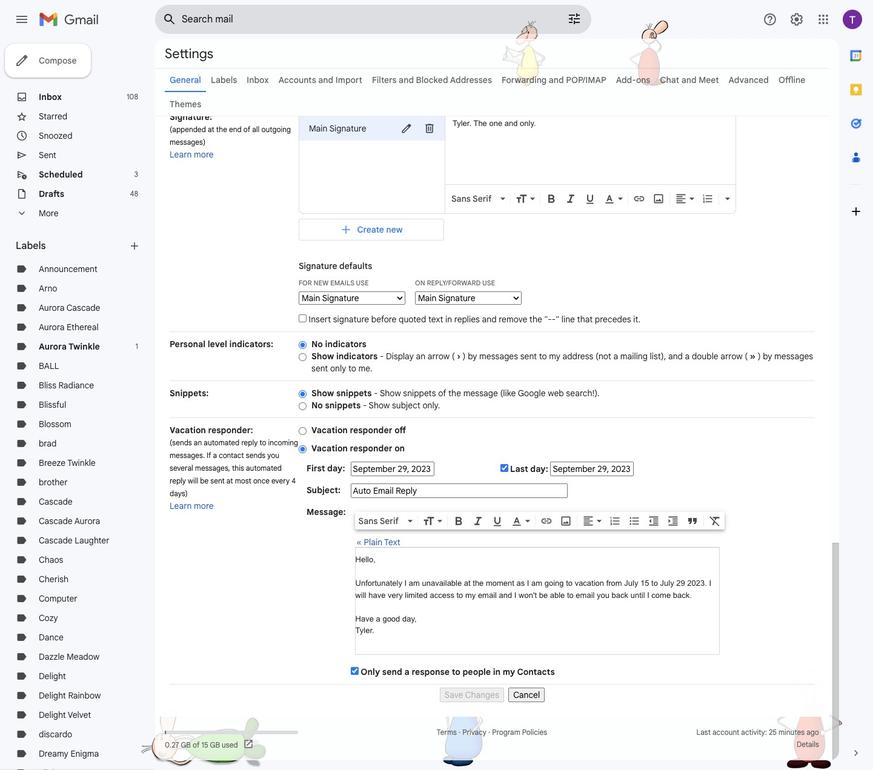 Task type: describe. For each thing, give the bounding box(es) containing it.
cozy
[[39, 613, 58, 624]]

last for last account activity: 25 minutes ago details
[[697, 728, 711, 737]]

aurora for aurora cascade
[[39, 303, 65, 314]]

snippets:
[[170, 388, 209, 399]]

you inside vacation responder: (sends an automated reply to incoming messages. if a contact sends you several messages, this automated reply will be sent at most once every 4 days) learn more
[[268, 451, 280, 460]]

0 horizontal spatial reply
[[170, 477, 186, 486]]

underline ‪(⌘u)‬ image
[[585, 193, 597, 206]]

1
[[136, 342, 138, 351]]

compose button
[[5, 44, 91, 78]]

bold ‪(⌘b)‬ image for underline ‪(⌘u)‬ image at the right top of the page
[[546, 193, 558, 205]]

vacation responder off
[[312, 425, 406, 436]]

and left pop/imap
[[549, 75, 564, 86]]

indicators for no
[[325, 339, 367, 350]]

most
[[235, 477, 252, 486]]

1 horizontal spatial an
[[416, 351, 426, 362]]

contact
[[219, 451, 244, 460]]

tyler. the one and only.
[[453, 119, 536, 128]]

discardo
[[39, 730, 72, 741]]

italic ‪(⌘i)‬ image for underline ‪(⌘u)‬ image at the right top of the page
[[565, 193, 577, 205]]

vacation for vacation responder on
[[312, 443, 348, 454]]

snippets for show snippets of the message (like google web search!).
[[337, 388, 372, 399]]

outgoing
[[262, 125, 291, 134]]

sent inside vacation responder: (sends an automated reply to incoming messages. if a contact sends you several messages, this automated reply will be sent at most once every 4 days) learn more
[[211, 477, 225, 486]]

twinkle for breeze twinkle
[[67, 458, 96, 469]]

cascade link
[[39, 497, 73, 508]]

(like
[[501, 388, 516, 399]]

show right show snippets option
[[312, 388, 334, 399]]

0 horizontal spatial only.
[[423, 400, 441, 411]]

message
[[464, 388, 498, 399]]

dazzle meadow
[[39, 652, 100, 663]]

Vacation responder text field
[[356, 554, 720, 649]]

sans for sans serif "option" related to bold ‪(⌘b)‬ image corresponding to underline ‪(⌘u)‬ icon
[[359, 516, 378, 527]]

pop/imap
[[567, 75, 607, 86]]

2 july from the left
[[661, 579, 675, 588]]

labels for labels link
[[211, 75, 237, 86]]

dreamy enigma link
[[39, 749, 99, 760]]

i right as
[[528, 579, 530, 588]]

remove
[[499, 314, 528, 325]]

serif for sans serif "option" related to bold ‪(⌘b)‬ image corresponding to underline ‪(⌘u)‬ icon
[[380, 516, 399, 527]]

aurora for aurora ethereal
[[39, 322, 65, 333]]

1 gb from the left
[[181, 741, 191, 750]]

scheduled link
[[39, 169, 83, 180]]

snippets up subject
[[404, 388, 436, 399]]

search!).
[[567, 388, 600, 399]]

›
[[457, 351, 461, 362]]

labels link
[[211, 75, 237, 86]]

offline link
[[779, 75, 806, 86]]

ball link
[[39, 361, 59, 372]]

the left "-
[[530, 314, 543, 325]]

search mail image
[[159, 8, 181, 30]]

delight for delight link on the left of the page
[[39, 671, 66, 682]]

i up limited
[[405, 579, 407, 588]]

2 email from the left
[[576, 591, 595, 600]]

Only send a response to people in my Contacts checkbox
[[351, 668, 359, 676]]

ago
[[807, 728, 820, 737]]

day: for first day:
[[328, 463, 345, 474]]

every
[[272, 477, 290, 486]]

15 inside unfortunately i am unavailable at the moment as i am going to vacation from july 15 to july 29 2023. i will have very limited access to my email and i won't be able to email you back until i come back.
[[641, 579, 650, 588]]

sans serif option for bold ‪(⌘b)‬ image corresponding to underline ‪(⌘u)‬ image at the right top of the page
[[449, 193, 499, 205]]

No indicators radio
[[299, 341, 307, 350]]

numbered list ‪(⌘⇧7)‬ image for more formatting options 'image'
[[702, 193, 714, 205]]

1 ( from the left
[[452, 351, 455, 362]]

vacation for vacation responder: (sends an automated reply to incoming messages. if a contact sends you several messages, this automated reply will be sent at most once every 4 days) learn more
[[170, 425, 206, 436]]

compose
[[39, 55, 77, 66]]

to right going
[[567, 579, 573, 588]]

the left message
[[449, 388, 462, 399]]

bulleted list ‪(⌘⇧8)‬ image
[[629, 515, 641, 528]]

snoozed
[[39, 130, 73, 141]]

Vacation responder on radio
[[299, 445, 307, 454]]

i right the 2023.
[[710, 579, 712, 588]]

insert
[[309, 314, 331, 325]]

responder for on
[[350, 443, 393, 454]]

settings image
[[790, 12, 805, 27]]

follow link to manage storage image
[[243, 739, 255, 751]]

show up 'no snippets - show subject only.'
[[380, 388, 401, 399]]

bold ‪(⌘b)‬ image for underline ‪(⌘u)‬ icon
[[453, 515, 465, 528]]

this
[[232, 464, 244, 473]]

1 july from the left
[[625, 579, 639, 588]]

drafts
[[39, 189, 64, 200]]

2023.
[[688, 579, 708, 588]]

2 am from the left
[[532, 579, 543, 588]]

save changes button
[[440, 688, 505, 703]]

cascade for cascade laughter
[[39, 536, 73, 546]]

0 vertical spatial signature
[[330, 123, 367, 134]]

brad
[[39, 438, 57, 449]]

of for snippets
[[439, 388, 447, 399]]

messages.
[[170, 451, 205, 460]]

inbox for rightmost inbox link
[[247, 75, 269, 86]]

0 vertical spatial formatting options toolbar
[[448, 192, 736, 206]]

more inside vacation responder: (sends an automated reply to incoming messages. if a contact sends you several messages, this automated reply will be sent at most once every 4 days) learn more
[[194, 501, 214, 512]]

1 vertical spatial signature
[[299, 261, 338, 272]]

advanced search options image
[[563, 7, 587, 31]]

addresses
[[450, 75, 493, 86]]

labels heading
[[16, 240, 129, 252]]

on reply/forward use
[[415, 279, 496, 287]]

starred link
[[39, 111, 67, 122]]

access
[[430, 591, 455, 600]]

1 email from the left
[[478, 591, 497, 600]]

show snippets - show snippets of the message (like google web search!).
[[312, 388, 600, 399]]

0 horizontal spatial of
[[193, 741, 200, 750]]

unfortunately
[[356, 579, 403, 588]]

1 vertical spatial in
[[493, 667, 501, 678]]

to left address
[[540, 351, 547, 362]]

indicators for show
[[337, 351, 378, 362]]

have
[[356, 615, 374, 624]]

forwarding and pop/imap
[[502, 75, 607, 86]]

advanced link
[[729, 75, 770, 86]]

velvet
[[68, 710, 91, 721]]

labels navigation
[[0, 39, 155, 771]]

2 gb from the left
[[210, 741, 220, 750]]

reply/forward
[[427, 279, 481, 287]]

forwarding and pop/imap link
[[502, 75, 607, 86]]

0 vertical spatial automated
[[204, 438, 240, 448]]

1 horizontal spatial inbox link
[[247, 75, 269, 86]]

quote ‪(⌘⇧9)‬ image
[[687, 515, 699, 528]]

and inside signature text field
[[505, 119, 518, 128]]

2 horizontal spatial sent
[[521, 351, 537, 362]]

starred
[[39, 111, 67, 122]]

create new button
[[299, 219, 445, 241]]

main menu image
[[15, 12, 29, 27]]

indent more ‪(⌘])‬ image
[[668, 515, 680, 528]]

meet
[[699, 75, 720, 86]]

twinkle for aurora twinkle
[[69, 341, 100, 352]]

a right (not
[[614, 351, 619, 362]]

an inside vacation responder: (sends an automated reply to incoming messages. if a contact sends you several messages, this automated reply will be sent at most once every 4 days) learn more
[[194, 438, 202, 448]]

delight rainbow link
[[39, 691, 101, 702]]

insert image image for bulleted list ‪(⌘⇧8)‬ image's numbered list ‪(⌘⇧7)‬ "image"
[[560, 515, 572, 528]]

(appended
[[170, 125, 206, 134]]

program
[[493, 728, 521, 737]]

Search mail text field
[[182, 13, 534, 25]]

accounts
[[279, 75, 316, 86]]

google
[[518, 388, 546, 399]]

last for last day:
[[511, 464, 529, 475]]

add-
[[617, 75, 637, 86]]

sans serif for sans serif "option" related to bold ‪(⌘b)‬ image corresponding to underline ‪(⌘u)‬ icon
[[359, 516, 399, 527]]

aurora up laughter
[[74, 516, 100, 527]]

a right send
[[405, 667, 410, 678]]

navigation containing save changes
[[170, 685, 816, 703]]

day: for last day:
[[531, 464, 549, 475]]

delight for delight velvet
[[39, 710, 66, 721]]

remove formatting ‪(⌘\)‬ image
[[709, 515, 721, 528]]

- left line
[[552, 314, 556, 325]]

will inside unfortunately i am unavailable at the moment as i am going to vacation from july 15 to july 29 2023. i will have very limited access to my email and i won't be able to email you back until i come back.
[[356, 591, 367, 600]]

1 vertical spatial inbox link
[[39, 92, 62, 102]]

underline ‪(⌘u)‬ image
[[492, 516, 504, 528]]

Show indicators radio
[[299, 353, 307, 362]]

1 horizontal spatial automated
[[246, 464, 282, 473]]

cozy link
[[39, 613, 58, 624]]

learn inside vacation responder: (sends an automated reply to incoming messages. if a contact sends you several messages, this automated reply will be sent at most once every 4 days) learn more
[[170, 501, 192, 512]]

2 horizontal spatial my
[[550, 351, 561, 362]]

a inside vacation responder: (sends an automated reply to incoming messages. if a contact sends you several messages, this automated reply will be sent at most once every 4 days) learn more
[[213, 451, 217, 460]]

a left double
[[686, 351, 690, 362]]

hello,
[[356, 556, 376, 565]]

have a good day, tyler.
[[356, 615, 417, 636]]

terms link
[[437, 728, 457, 737]]

terms
[[437, 728, 457, 737]]

1 use from the left
[[356, 279, 369, 287]]

1 by from the left
[[468, 351, 478, 362]]

filters and blocked addresses
[[372, 75, 493, 86]]

ethereal
[[67, 322, 99, 333]]

vacation for vacation responder off
[[312, 425, 348, 436]]

numbered list ‪(⌘⇧7)‬ image for bulleted list ‪(⌘⇧8)‬ image
[[609, 515, 621, 528]]

"
[[556, 314, 560, 325]]

First day: text field
[[351, 462, 435, 477]]

contacts
[[518, 667, 555, 678]]

limited
[[405, 591, 428, 600]]

delight velvet
[[39, 710, 91, 721]]

inbox for bottommost inbox link
[[39, 92, 62, 102]]

address
[[563, 351, 594, 362]]

and right filters
[[399, 75, 414, 86]]

delight velvet link
[[39, 710, 91, 721]]

0 vertical spatial reply
[[242, 438, 258, 448]]

gmail image
[[39, 7, 105, 32]]

at inside signature: (appended at the end of all outgoing messages) learn more
[[208, 125, 215, 134]]

that
[[578, 314, 593, 325]]

1 · from the left
[[459, 728, 461, 737]]

support image
[[764, 12, 778, 27]]

days)
[[170, 489, 188, 499]]

delight for delight rainbow
[[39, 691, 66, 702]]

Last day: text field
[[551, 462, 635, 477]]

1 messages from the left
[[480, 351, 519, 362]]

2 ( from the left
[[745, 351, 748, 362]]

1 vertical spatial formatting options toolbar
[[355, 512, 725, 530]]

serif for sans serif "option" for bold ‪(⌘b)‬ image corresponding to underline ‪(⌘u)‬ image at the right top of the page
[[473, 193, 492, 204]]

bliss radiance
[[39, 380, 94, 391]]

more button
[[0, 204, 146, 223]]

aurora ethereal
[[39, 322, 99, 333]]

more formatting options image
[[722, 193, 734, 205]]

me.
[[359, 363, 373, 374]]

defaults
[[340, 261, 373, 272]]

ball
[[39, 361, 59, 372]]

and right replies
[[482, 314, 497, 325]]

double
[[693, 351, 719, 362]]

48
[[130, 189, 138, 198]]

a inside have a good day, tyler.
[[376, 615, 381, 624]]

until
[[631, 591, 646, 600]]

1 horizontal spatial my
[[503, 667, 516, 678]]

more
[[39, 208, 59, 219]]

aurora cascade link
[[39, 303, 100, 314]]

2 · from the left
[[489, 728, 491, 737]]

snoozed link
[[39, 130, 73, 141]]

show indicators -
[[312, 351, 386, 362]]

learn inside signature: (appended at the end of all outgoing messages) learn more
[[170, 149, 192, 160]]



Task type: locate. For each thing, give the bounding box(es) containing it.
will
[[188, 477, 198, 486], [356, 591, 367, 600]]

email down vacation
[[576, 591, 595, 600]]

the inside signature: (appended at the end of all outgoing messages) learn more
[[216, 125, 227, 134]]

inbox inside labels navigation
[[39, 92, 62, 102]]

privacy
[[463, 728, 487, 737]]

indicators up me.
[[337, 351, 378, 362]]

3
[[134, 170, 138, 179]]

aurora cascade
[[39, 303, 100, 314]]

personal level indicators:
[[170, 339, 274, 350]]

Signature text field
[[453, 118, 731, 178]]

you inside unfortunately i am unavailable at the moment as i am going to vacation from july 15 to july 29 2023. i will have very limited access to my email and i won't be able to email you back until i come back.
[[597, 591, 610, 600]]

bold ‪(⌘b)‬ image down subject text box
[[453, 515, 465, 528]]

1 learn more link from the top
[[170, 149, 214, 160]]

0 horizontal spatial tyler.
[[356, 627, 375, 636]]

2 responder from the top
[[350, 443, 393, 454]]

am up limited
[[409, 579, 420, 588]]

reply up days)
[[170, 477, 186, 486]]

a
[[614, 351, 619, 362], [686, 351, 690, 362], [213, 451, 217, 460], [376, 615, 381, 624], [405, 667, 410, 678]]

1 horizontal spatial sans serif
[[452, 193, 492, 204]]

general
[[170, 75, 201, 86]]

0 vertical spatial only.
[[520, 119, 536, 128]]

be inside vacation responder: (sends an automated reply to incoming messages. if a contact sends you several messages, this automated reply will be sent at most once every 4 days) learn more
[[200, 477, 209, 486]]

1 vertical spatial sent
[[312, 363, 328, 374]]

vacation inside vacation responder: (sends an automated reply to incoming messages. if a contact sends you several messages, this automated reply will be sent at most once every 4 days) learn more
[[170, 425, 206, 436]]

serif
[[473, 193, 492, 204], [380, 516, 399, 527]]

show up only
[[312, 351, 334, 362]]

0 vertical spatial will
[[188, 477, 198, 486]]

bold ‪(⌘b)‬ image left underline ‪(⌘u)‬ image at the right top of the page
[[546, 193, 558, 205]]

import
[[336, 75, 363, 86]]

july up come at bottom
[[661, 579, 675, 588]]

1 horizontal spatial insert image image
[[653, 193, 665, 205]]

- left display
[[380, 351, 384, 362]]

2 more from the top
[[194, 501, 214, 512]]

1 horizontal spatial (
[[745, 351, 748, 362]]

vacation right 'vacation responder off' option
[[312, 425, 348, 436]]

aurora up 'ball'
[[39, 341, 67, 352]]

numbered list ‪(⌘⇧7)‬ image left more formatting options 'image'
[[702, 193, 714, 205]]

1 am from the left
[[409, 579, 420, 588]]

blossom
[[39, 419, 71, 430]]

15 inside footer
[[202, 741, 208, 750]]

by inside ) by messages sent only to me.
[[764, 351, 773, 362]]

0 vertical spatial serif
[[473, 193, 492, 204]]

dreamy
[[39, 749, 68, 760]]

account
[[713, 728, 740, 737]]

only. right one
[[520, 119, 536, 128]]

italic ‪(⌘i)‬ image left underline ‪(⌘u)‬ image at the right top of the page
[[565, 193, 577, 205]]

1 horizontal spatial messages
[[775, 351, 814, 362]]

responder:
[[208, 425, 253, 436]]

terms · privacy · program policies
[[437, 728, 548, 737]]

2 vertical spatial sent
[[211, 477, 225, 486]]

dance
[[39, 633, 64, 643]]

1 horizontal spatial sans
[[452, 193, 471, 204]]

1 vertical spatial indicators
[[337, 351, 378, 362]]

by right »
[[764, 351, 773, 362]]

cascade aurora link
[[39, 516, 100, 527]]

cancel
[[514, 690, 541, 701]]

of right 0.27
[[193, 741, 200, 750]]

2 learn from the top
[[170, 501, 192, 512]]

Vacation responder off radio
[[299, 427, 307, 436]]

be left able
[[540, 591, 548, 600]]

- up 'no snippets - show subject only.'
[[374, 388, 378, 399]]

mailing
[[621, 351, 648, 362]]

messages inside ) by messages sent only to me.
[[775, 351, 814, 362]]

0 horizontal spatial sans serif
[[359, 516, 399, 527]]

aurora twinkle link
[[39, 341, 100, 352]]

) right ›
[[463, 351, 466, 362]]

send
[[383, 667, 403, 678]]

cascade aurora
[[39, 516, 100, 527]]

sans serif for sans serif "option" for bold ‪(⌘b)‬ image corresponding to underline ‪(⌘u)‬ image at the right top of the page
[[452, 193, 492, 204]]

signature up "new" on the left
[[299, 261, 338, 272]]

navigation
[[170, 685, 816, 703]]

used
[[222, 741, 238, 750]]

2 horizontal spatial at
[[464, 579, 471, 588]]

0 horizontal spatial 15
[[202, 741, 208, 750]]

2 arrow from the left
[[721, 351, 743, 362]]

footer containing terms
[[155, 727, 830, 751]]

only. right subject
[[423, 400, 441, 411]]

1 vertical spatial italic ‪(⌘i)‬ image
[[472, 515, 484, 528]]

dance link
[[39, 633, 64, 643]]

inbox link
[[247, 75, 269, 86], [39, 92, 62, 102]]

0 horizontal spatial messages
[[480, 351, 519, 362]]

0 vertical spatial an
[[416, 351, 426, 362]]

0 horizontal spatial numbered list ‪(⌘⇧7)‬ image
[[609, 515, 621, 528]]

to inside vacation responder: (sends an automated reply to incoming messages. if a contact sends you several messages, this automated reply will be sent at most once every 4 days) learn more
[[260, 438, 267, 448]]

1 vertical spatial responder
[[350, 443, 393, 454]]

1 vertical spatial learn more link
[[170, 501, 214, 512]]

of inside signature: (appended at the end of all outgoing messages) learn more
[[244, 125, 251, 134]]

and left import
[[319, 75, 334, 86]]

no right 'no indicators' option
[[312, 339, 323, 350]]

last right last day: option
[[511, 464, 529, 475]]

main
[[309, 123, 328, 134]]

vacation up first day:
[[312, 443, 348, 454]]

sans for sans serif "option" for bold ‪(⌘b)‬ image corresponding to underline ‪(⌘u)‬ image at the right top of the page
[[452, 193, 471, 204]]

0 horizontal spatial will
[[188, 477, 198, 486]]

1 arrow from the left
[[428, 351, 450, 362]]

25
[[770, 728, 777, 737]]

1 vertical spatial link ‪(⌘k)‬ image
[[541, 515, 553, 528]]

29
[[677, 579, 686, 588]]

1 vertical spatial only.
[[423, 400, 441, 411]]

am up won't
[[532, 579, 543, 588]]

0 horizontal spatial serif
[[380, 516, 399, 527]]

1 learn from the top
[[170, 149, 192, 160]]

1 delight from the top
[[39, 671, 66, 682]]

at right (appended
[[208, 125, 215, 134]]

a right if
[[213, 451, 217, 460]]

0 horizontal spatial inbox link
[[39, 92, 62, 102]]

to up come at bottom
[[652, 579, 659, 588]]

15 left used
[[202, 741, 208, 750]]

0 vertical spatial labels
[[211, 75, 237, 86]]

0 horizontal spatial gb
[[181, 741, 191, 750]]

italic ‪(⌘i)‬ image for underline ‪(⌘u)‬ icon
[[472, 515, 484, 528]]

2 vertical spatial delight
[[39, 710, 66, 721]]

1 horizontal spatial use
[[483, 279, 496, 287]]

1 ) from the left
[[463, 351, 466, 362]]

formatting options toolbar down signature text field
[[448, 192, 736, 206]]

Last day: checkbox
[[501, 465, 509, 472]]

sans serif option for bold ‪(⌘b)‬ image corresponding to underline ‪(⌘u)‬ icon
[[356, 515, 406, 528]]

and inside unfortunately i am unavailable at the moment as i am going to vacation from july 15 to july 29 2023. i will have very limited access to my email and i won't be able to email you back until i come back.
[[499, 591, 513, 600]]

1 vertical spatial inbox
[[39, 92, 62, 102]]

)
[[463, 351, 466, 362], [758, 351, 762, 362]]

0 vertical spatial learn more link
[[170, 149, 214, 160]]

to right access
[[457, 591, 464, 600]]

tyler. inside signature text field
[[453, 119, 472, 128]]

moment
[[486, 579, 515, 588]]

an up messages. in the bottom left of the page
[[194, 438, 202, 448]]

no for no indicators
[[312, 339, 323, 350]]

1 horizontal spatial arrow
[[721, 351, 743, 362]]

responder down vacation responder off at the left of page
[[350, 443, 393, 454]]

0 vertical spatial no
[[312, 339, 323, 350]]

indicators:
[[230, 339, 274, 350]]

2 vertical spatial my
[[503, 667, 516, 678]]

sent
[[39, 150, 56, 161]]

and right the chat
[[682, 75, 697, 86]]

0 horizontal spatial in
[[446, 314, 453, 325]]

15 up "until"
[[641, 579, 650, 588]]

reply
[[242, 438, 258, 448], [170, 477, 186, 486]]

1 horizontal spatial link ‪(⌘k)‬ image
[[634, 193, 646, 205]]

learn more link down messages) on the top of page
[[170, 149, 214, 160]]

be inside unfortunately i am unavailable at the moment as i am going to vacation from july 15 to july 29 2023. i will have very limited access to my email and i won't be able to email you back until i come back.
[[540, 591, 548, 600]]

0 vertical spatial inbox link
[[247, 75, 269, 86]]

1 horizontal spatial italic ‪(⌘i)‬ image
[[565, 193, 577, 205]]

2 use from the left
[[483, 279, 496, 287]]

inbox
[[247, 75, 269, 86], [39, 92, 62, 102]]

bold ‪(⌘b)‬ image
[[546, 193, 558, 205], [453, 515, 465, 528]]

a left good
[[376, 615, 381, 624]]

day:
[[328, 463, 345, 474], [531, 464, 549, 475]]

delight down dazzle
[[39, 671, 66, 682]]

0 vertical spatial tyler.
[[453, 119, 472, 128]]

filters and blocked addresses link
[[372, 75, 493, 86]]

footer
[[155, 727, 830, 751]]

to left people at bottom
[[452, 667, 461, 678]]

ons
[[637, 75, 651, 86]]

0 vertical spatial bold ‪(⌘b)‬ image
[[546, 193, 558, 205]]

link ‪(⌘k)‬ image for more formatting options 'image' numbered list ‪(⌘⇧7)‬ "image" insert image
[[634, 193, 646, 205]]

messages right »
[[775, 351, 814, 362]]

0 vertical spatial 15
[[641, 579, 650, 588]]

1 horizontal spatial serif
[[473, 193, 492, 204]]

0 vertical spatial last
[[511, 464, 529, 475]]

from
[[607, 579, 623, 588]]

and right one
[[505, 119, 518, 128]]

0 horizontal spatial by
[[468, 351, 478, 362]]

link ‪(⌘k)‬ image for bulleted list ‪(⌘⇧8)‬ image's numbered list ‪(⌘⇧7)‬ "image"'s insert image
[[541, 515, 553, 528]]

email down moment
[[478, 591, 497, 600]]

at
[[208, 125, 215, 134], [227, 477, 233, 486], [464, 579, 471, 588]]

2 ) from the left
[[758, 351, 762, 362]]

formatting options toolbar down last day:
[[355, 512, 725, 530]]

1 horizontal spatial inbox
[[247, 75, 269, 86]]

1 horizontal spatial by
[[764, 351, 773, 362]]

last inside last account activity: 25 minutes ago details
[[697, 728, 711, 737]]

link ‪(⌘k)‬ image
[[634, 193, 646, 205], [541, 515, 553, 528]]

cascade down brother link in the left of the page
[[39, 497, 73, 508]]

) right »
[[758, 351, 762, 362]]

aurora for aurora twinkle
[[39, 341, 67, 352]]

tyler. inside have a good day, tyler.
[[356, 627, 375, 636]]

of
[[244, 125, 251, 134], [439, 388, 447, 399], [193, 741, 200, 750]]

will down several
[[188, 477, 198, 486]]

cascade down "cascade" link
[[39, 516, 73, 527]]

show
[[312, 351, 334, 362], [312, 388, 334, 399], [380, 388, 401, 399], [369, 400, 390, 411]]

1 horizontal spatial in
[[493, 667, 501, 678]]

at right unavailable
[[464, 579, 471, 588]]

1 vertical spatial will
[[356, 591, 367, 600]]

inbox right labels link
[[247, 75, 269, 86]]

1 horizontal spatial numbered list ‪(⌘⇧7)‬ image
[[702, 193, 714, 205]]

0 horizontal spatial sans serif option
[[356, 515, 406, 528]]

and right list),
[[669, 351, 684, 362]]

blossom link
[[39, 419, 71, 430]]

1 horizontal spatial bold ‪(⌘b)‬ image
[[546, 193, 558, 205]]

come
[[652, 591, 671, 600]]

) inside ) by messages sent only to me.
[[758, 351, 762, 362]]

indent less ‪(⌘[)‬ image
[[648, 515, 660, 528]]

( left ›
[[452, 351, 455, 362]]

filters
[[372, 75, 397, 86]]

arno
[[39, 283, 57, 294]]

cascade for cascade aurora
[[39, 516, 73, 527]]

automated down responder:
[[204, 438, 240, 448]]

messages,
[[195, 464, 230, 473]]

no
[[312, 339, 323, 350], [312, 400, 323, 411]]

more inside signature: (appended at the end of all outgoing messages) learn more
[[194, 149, 214, 160]]

1 horizontal spatial tyler.
[[453, 119, 472, 128]]

2 vertical spatial of
[[193, 741, 200, 750]]

(sends
[[170, 438, 192, 448]]

- for show subject only.
[[363, 400, 367, 411]]

able
[[551, 591, 565, 600]]

( left »
[[745, 351, 748, 362]]

tyler.
[[453, 119, 472, 128], [356, 627, 375, 636]]

no for no snippets - show subject only.
[[312, 400, 323, 411]]

once
[[253, 477, 270, 486]]

sent
[[521, 351, 537, 362], [312, 363, 328, 374], [211, 477, 225, 486]]

general link
[[170, 75, 201, 86]]

1 vertical spatial sans serif option
[[356, 515, 406, 528]]

- for show snippets of the message (like google web search!).
[[374, 388, 378, 399]]

at inside unfortunately i am unavailable at the moment as i am going to vacation from july 15 to july 29 2023. i will have very limited access to my email and i won't be able to email you back until i come back.
[[464, 579, 471, 588]]

- up vacation responder off at the left of page
[[363, 400, 367, 411]]

discardo link
[[39, 730, 72, 741]]

3 delight from the top
[[39, 710, 66, 721]]

- for display an arrow (
[[380, 351, 384, 362]]

automated
[[204, 438, 240, 448], [246, 464, 282, 473]]

2 learn more link from the top
[[170, 501, 214, 512]]

only. inside signature text field
[[520, 119, 536, 128]]

my inside unfortunately i am unavailable at the moment as i am going to vacation from july 15 to july 29 2023. i will have very limited access to my email and i won't be able to email you back until i come back.
[[466, 591, 476, 600]]

i left won't
[[515, 591, 517, 600]]

sent down messages,
[[211, 477, 225, 486]]

0 vertical spatial inbox
[[247, 75, 269, 86]]

the inside unfortunately i am unavailable at the moment as i am going to vacation from july 15 to july 29 2023. i will have very limited access to my email and i won't be able to email you back until i come back.
[[473, 579, 484, 588]]

2 messages from the left
[[775, 351, 814, 362]]

1 vertical spatial of
[[439, 388, 447, 399]]

sans serif option
[[449, 193, 499, 205], [356, 515, 406, 528]]

1 vertical spatial bold ‪(⌘b)‬ image
[[453, 515, 465, 528]]

to right able
[[568, 591, 574, 600]]

2 no from the top
[[312, 400, 323, 411]]

and down moment
[[499, 591, 513, 600]]

blissful link
[[39, 400, 66, 411]]

going
[[545, 579, 564, 588]]

messages)
[[170, 138, 206, 147]]

gb right 0.27
[[181, 741, 191, 750]]

None checkbox
[[299, 315, 307, 323]]

0 horizontal spatial )
[[463, 351, 466, 362]]

all
[[252, 125, 260, 134]]

0 horizontal spatial labels
[[16, 240, 46, 252]]

twinkle down ethereal
[[69, 341, 100, 352]]

will inside vacation responder: (sends an automated reply to incoming messages. if a contact sends you several messages, this automated reply will be sent at most once every 4 days) learn more
[[188, 477, 198, 486]]

1 horizontal spatial )
[[758, 351, 762, 362]]

1 horizontal spatial last
[[697, 728, 711, 737]]

0 vertical spatial italic ‪(⌘i)‬ image
[[565, 193, 577, 205]]

learn more link for learn
[[170, 149, 214, 160]]

inbox link right labels link
[[247, 75, 269, 86]]

at left most
[[227, 477, 233, 486]]

0 horizontal spatial my
[[466, 591, 476, 600]]

to inside ) by messages sent only to me.
[[349, 363, 357, 374]]

0 vertical spatial in
[[446, 314, 453, 325]]

0 horizontal spatial insert image image
[[560, 515, 572, 528]]

response
[[412, 667, 450, 678]]

) by messages sent only to me.
[[312, 351, 814, 374]]

in right text on the top of the page
[[446, 314, 453, 325]]

numbered list ‪(⌘⇧7)‬ image left bulleted list ‪(⌘⇧8)‬ image
[[609, 515, 621, 528]]

cascade up the chaos
[[39, 536, 73, 546]]

1 more from the top
[[194, 149, 214, 160]]

my left 'contacts'
[[503, 667, 516, 678]]

0 vertical spatial indicators
[[325, 339, 367, 350]]

insert signature before quoted text in replies and remove the "--" line that precedes it.
[[307, 314, 641, 325]]

0 horizontal spatial be
[[200, 477, 209, 486]]

use down defaults
[[356, 279, 369, 287]]

enigma
[[71, 749, 99, 760]]

sent left only
[[312, 363, 328, 374]]

labels for the labels heading
[[16, 240, 46, 252]]

cascade for "cascade" link
[[39, 497, 73, 508]]

0 horizontal spatial use
[[356, 279, 369, 287]]

cascade up ethereal
[[67, 303, 100, 314]]

aurora down arno link
[[39, 303, 65, 314]]

at inside vacation responder: (sends an automated reply to incoming messages. if a contact sends you several messages, this automated reply will be sent at most once every 4 days) learn more
[[227, 477, 233, 486]]

settings
[[165, 45, 214, 62]]

1 vertical spatial at
[[227, 477, 233, 486]]

Show snippets radio
[[299, 390, 307, 399]]

1 horizontal spatial july
[[661, 579, 675, 588]]

numbered list ‪(⌘⇧7)‬ image
[[702, 193, 714, 205], [609, 515, 621, 528]]

signature
[[333, 314, 369, 325]]

0 horizontal spatial you
[[268, 451, 280, 460]]

1 vertical spatial last
[[697, 728, 711, 737]]

insert image image
[[653, 193, 665, 205], [560, 515, 572, 528]]

· right privacy
[[489, 728, 491, 737]]

learn more link for if
[[170, 501, 214, 512]]

Subject text field
[[351, 484, 568, 499]]

tab list
[[840, 39, 874, 727]]

0 vertical spatial twinkle
[[69, 341, 100, 352]]

details link
[[798, 741, 820, 750]]

None search field
[[155, 5, 592, 34]]

of for end
[[244, 125, 251, 134]]

0 horizontal spatial inbox
[[39, 92, 62, 102]]

responder for off
[[350, 425, 393, 436]]

1 vertical spatial numbered list ‪(⌘⇧7)‬ image
[[609, 515, 621, 528]]

sent inside ) by messages sent only to me.
[[312, 363, 328, 374]]

1 no from the top
[[312, 339, 323, 350]]

italic ‪(⌘i)‬ image
[[565, 193, 577, 205], [472, 515, 484, 528]]

2 by from the left
[[764, 351, 773, 362]]

1 horizontal spatial will
[[356, 591, 367, 600]]

0 horizontal spatial july
[[625, 579, 639, 588]]

the left end on the top of page
[[216, 125, 227, 134]]

scheduled
[[39, 169, 83, 180]]

0 horizontal spatial sans
[[359, 516, 378, 527]]

learn more link down days)
[[170, 501, 214, 512]]

learn
[[170, 149, 192, 160], [170, 501, 192, 512]]

messages up (like
[[480, 351, 519, 362]]

more down messages,
[[194, 501, 214, 512]]

web
[[548, 388, 564, 399]]

arno link
[[39, 283, 57, 294]]

signature: (appended at the end of all outgoing messages) learn more
[[170, 112, 291, 160]]

1 vertical spatial my
[[466, 591, 476, 600]]

1 horizontal spatial ·
[[489, 728, 491, 737]]

1 vertical spatial learn
[[170, 501, 192, 512]]

insert image image for more formatting options 'image' numbered list ‪(⌘⇧7)‬ "image"
[[653, 193, 665, 205]]

sent link
[[39, 150, 56, 161]]

inbox link up starred link on the top left of page
[[39, 92, 62, 102]]

tyler. left the
[[453, 119, 472, 128]]

1 horizontal spatial am
[[532, 579, 543, 588]]

0 horizontal spatial automated
[[204, 438, 240, 448]]

show left subject
[[369, 400, 390, 411]]

1 vertical spatial twinkle
[[67, 458, 96, 469]]

1 horizontal spatial 15
[[641, 579, 650, 588]]

no indicators
[[312, 339, 367, 350]]

on
[[415, 279, 426, 287]]

2 delight from the top
[[39, 691, 66, 702]]

learn more link
[[170, 149, 214, 160], [170, 501, 214, 512]]

end
[[229, 125, 242, 134]]

1 vertical spatial more
[[194, 501, 214, 512]]

learn down messages) on the top of page
[[170, 149, 192, 160]]

use right reply/forward
[[483, 279, 496, 287]]

day: right first at the bottom left of the page
[[328, 463, 345, 474]]

1 vertical spatial sans serif
[[359, 516, 399, 527]]

labels inside navigation
[[16, 240, 46, 252]]

labels right general "link"
[[211, 75, 237, 86]]

of left message
[[439, 388, 447, 399]]

cherish
[[39, 574, 69, 585]]

0 vertical spatial numbered list ‪(⌘⇧7)‬ image
[[702, 193, 714, 205]]

indicators up show indicators -
[[325, 339, 367, 350]]

snippets for show subject only.
[[325, 400, 361, 411]]

formatting options toolbar
[[448, 192, 736, 206], [355, 512, 725, 530]]

No snippets radio
[[299, 402, 307, 411]]

to down show indicators -
[[349, 363, 357, 374]]

« plain text
[[357, 537, 401, 548]]

1 horizontal spatial you
[[597, 591, 610, 600]]

snippets up 'no snippets - show subject only.'
[[337, 388, 372, 399]]

aurora up aurora twinkle link
[[39, 322, 65, 333]]

1 responder from the top
[[350, 425, 393, 436]]

i right "until"
[[648, 591, 650, 600]]

1 horizontal spatial labels
[[211, 75, 237, 86]]

1 vertical spatial delight
[[39, 691, 66, 702]]

more down messages) on the top of page
[[194, 149, 214, 160]]



Task type: vqa. For each thing, say whether or not it's contained in the screenshot.
2nd the messages
yes



